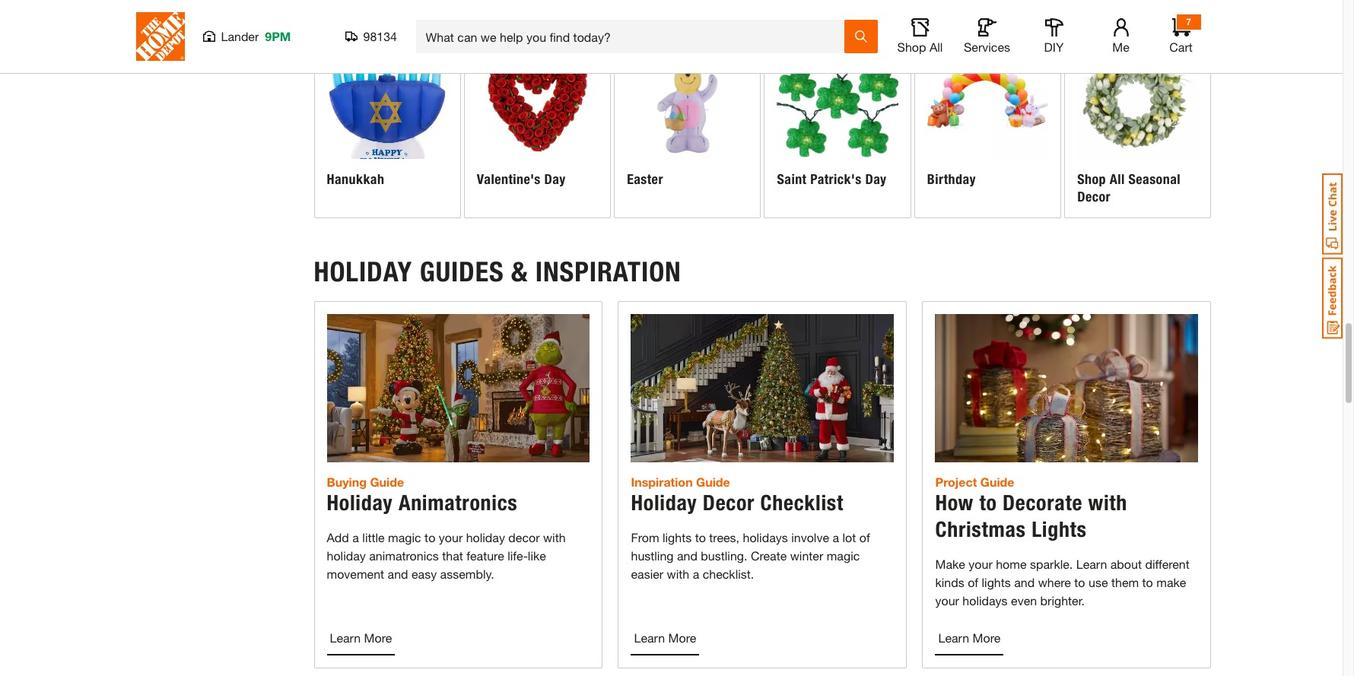 Task type: locate. For each thing, give the bounding box(es) containing it.
all inside shop all button
[[930, 40, 943, 54]]

1 learn more link from the left
[[327, 623, 395, 656]]

0 vertical spatial with
[[1089, 490, 1128, 516]]

little
[[362, 530, 385, 545]]

guide
[[370, 475, 404, 489], [696, 475, 730, 489], [981, 475, 1015, 489]]

1 vertical spatial magic
[[827, 549, 860, 563]]

create
[[751, 549, 787, 563]]

1 vertical spatial holidays
[[963, 594, 1008, 608]]

services
[[964, 40, 1011, 54]]

0 vertical spatial shop
[[898, 40, 927, 54]]

2 learn more from the left
[[634, 631, 697, 645]]

all inside shop all seasonal decor
[[1110, 172, 1125, 188]]

1 horizontal spatial decor
[[1078, 189, 1111, 205]]

image for saint patrick's day image
[[777, 38, 899, 159]]

2 learn more link from the left
[[631, 623, 700, 656]]

and up even
[[1015, 575, 1035, 590]]

shop
[[898, 40, 927, 54], [1078, 172, 1106, 188]]

learn down movement
[[330, 631, 361, 645]]

1 vertical spatial your
[[969, 557, 993, 572]]

0 horizontal spatial lights
[[663, 530, 692, 545]]

shop left services
[[898, 40, 927, 54]]

0 horizontal spatial day
[[545, 172, 566, 188]]

about
[[1111, 557, 1142, 572]]

learn more link for holiday animatronics
[[327, 623, 395, 656]]

diy
[[1045, 40, 1064, 54]]

1 horizontal spatial lights
[[982, 575, 1011, 590]]

use
[[1089, 575, 1108, 590]]

1 horizontal spatial magic
[[827, 549, 860, 563]]

learn more link for holiday decor checklist
[[631, 623, 700, 656]]

magic up animatronics
[[388, 530, 421, 545]]

2 horizontal spatial learn more link
[[936, 623, 1004, 656]]

98134 button
[[345, 29, 398, 44]]

0 horizontal spatial decor
[[703, 490, 755, 516]]

learn more down kinds
[[939, 631, 1001, 645]]

holiday
[[327, 490, 393, 516], [631, 490, 697, 516]]

more
[[364, 631, 392, 645], [669, 631, 697, 645], [973, 631, 1001, 645]]

and inside add a little magic to your holiday decor with holiday animatronics that feature life-like movement and easy assembly.
[[388, 567, 408, 581]]

2 horizontal spatial and
[[1015, 575, 1035, 590]]

2 day from the left
[[866, 172, 887, 188]]

lights
[[663, 530, 692, 545], [982, 575, 1011, 590]]

where
[[1039, 575, 1071, 590]]

learn down easier
[[634, 631, 665, 645]]

0 horizontal spatial magic
[[388, 530, 421, 545]]

2 guide from the left
[[696, 475, 730, 489]]

0 horizontal spatial more
[[364, 631, 392, 645]]

learn more link for how to decorate with christmas lights
[[936, 623, 1004, 656]]

with inside from lights to trees, holidays involve a lot of hustling and bustling. create winter magic easier with a checklist.
[[667, 567, 690, 581]]

1 horizontal spatial with
[[667, 567, 690, 581]]

0 horizontal spatial your
[[439, 530, 463, 545]]

a right add
[[353, 530, 359, 545]]

0 vertical spatial magic
[[388, 530, 421, 545]]

services button
[[963, 18, 1012, 55]]

learn more link down kinds
[[936, 623, 1004, 656]]

of right kinds
[[968, 575, 979, 590]]

lot
[[843, 530, 856, 545]]

feature
[[467, 549, 504, 563]]

decor
[[509, 530, 540, 545]]

0 horizontal spatial guide
[[370, 475, 404, 489]]

guide right buying
[[370, 475, 404, 489]]

image for easter image
[[627, 38, 748, 159]]

involve
[[792, 530, 829, 545]]

1 vertical spatial shop
[[1078, 172, 1106, 188]]

98134
[[363, 29, 397, 43]]

to up animatronics
[[425, 530, 436, 545]]

learn down kinds
[[939, 631, 970, 645]]

diy button
[[1030, 18, 1079, 55]]

learn more link down movement
[[327, 623, 395, 656]]

with
[[1089, 490, 1128, 516], [543, 530, 566, 545], [667, 567, 690, 581]]

1 horizontal spatial your
[[936, 594, 960, 608]]

day right patrick's
[[866, 172, 887, 188]]

learn more
[[330, 631, 392, 645], [634, 631, 697, 645], [939, 631, 1001, 645]]

inspiration guide holiday decor checklist
[[631, 475, 844, 516]]

decor
[[1078, 189, 1111, 205], [703, 490, 755, 516]]

1 horizontal spatial more
[[669, 631, 697, 645]]

0 horizontal spatial learn more
[[330, 631, 392, 645]]

1 vertical spatial decor
[[703, 490, 755, 516]]

1 horizontal spatial holiday
[[631, 490, 697, 516]]

lights down home
[[982, 575, 1011, 590]]

holidays inside make your home sparkle. learn about different kinds of lights and where to use them to make your holidays even brighter.
[[963, 594, 1008, 608]]

and down animatronics
[[388, 567, 408, 581]]

0 horizontal spatial shop
[[898, 40, 927, 54]]

magic down 'lot'
[[827, 549, 860, 563]]

0 horizontal spatial a
[[353, 530, 359, 545]]

&
[[511, 256, 528, 289]]

shop all seasonal decor link
[[1066, 26, 1211, 218]]

guide for animatronics
[[370, 475, 404, 489]]

1 horizontal spatial day
[[866, 172, 887, 188]]

image for hanukkah image
[[327, 38, 448, 159]]

0 horizontal spatial holiday
[[327, 549, 366, 563]]

1 horizontal spatial and
[[677, 549, 698, 563]]

all left services
[[930, 40, 943, 54]]

shop inside shop all seasonal decor
[[1078, 172, 1106, 188]]

of inside from lights to trees, holidays involve a lot of hustling and bustling. create winter magic easier with a checklist.
[[860, 530, 870, 545]]

0 vertical spatial your
[[439, 530, 463, 545]]

1 vertical spatial of
[[968, 575, 979, 590]]

learn more link down easier
[[631, 623, 700, 656]]

learn
[[1077, 557, 1108, 572], [330, 631, 361, 645], [634, 631, 665, 645], [939, 631, 970, 645]]

0 horizontal spatial and
[[388, 567, 408, 581]]

trees,
[[710, 530, 740, 545]]

buying guide holiday animatronics
[[327, 475, 518, 516]]

0 vertical spatial all
[[930, 40, 943, 54]]

learn more for holiday decor checklist
[[634, 631, 697, 645]]

1 horizontal spatial guide
[[696, 475, 730, 489]]

3 guide from the left
[[981, 475, 1015, 489]]

guide inside buying guide holiday animatronics
[[370, 475, 404, 489]]

make your home sparkle. learn about different kinds of lights and where to use them to make your holidays even brighter.
[[936, 557, 1190, 608]]

your down kinds
[[936, 594, 960, 608]]

2 horizontal spatial learn more
[[939, 631, 1001, 645]]

your
[[439, 530, 463, 545], [969, 557, 993, 572], [936, 594, 960, 608]]

2 vertical spatial your
[[936, 594, 960, 608]]

2 horizontal spatial guide
[[981, 475, 1015, 489]]

to
[[980, 490, 997, 516], [425, 530, 436, 545], [695, 530, 706, 545], [1075, 575, 1086, 590], [1143, 575, 1154, 590]]

a left 'lot'
[[833, 530, 839, 545]]

lander
[[221, 29, 259, 43]]

cart
[[1170, 40, 1193, 54]]

holiday inside "inspiration guide holiday decor checklist"
[[631, 490, 697, 516]]

day right valentine's
[[545, 172, 566, 188]]

holiday for holiday animatronics
[[327, 490, 393, 516]]

learn more down easier
[[634, 631, 697, 645]]

guides
[[420, 256, 504, 289]]

0 horizontal spatial of
[[860, 530, 870, 545]]

1 horizontal spatial a
[[693, 567, 700, 581]]

guide inside "inspiration guide holiday decor checklist"
[[696, 475, 730, 489]]

holidays
[[743, 530, 788, 545], [963, 594, 1008, 608]]

0 horizontal spatial all
[[930, 40, 943, 54]]

1 vertical spatial lights
[[982, 575, 1011, 590]]

the home depot logo image
[[136, 12, 185, 61]]

guide inside project guide how to decorate with christmas lights
[[981, 475, 1015, 489]]

and for holiday
[[677, 549, 698, 563]]

and
[[677, 549, 698, 563], [388, 567, 408, 581], [1015, 575, 1035, 590]]

holiday up feature
[[466, 530, 505, 545]]

and right hustling
[[677, 549, 698, 563]]

1 horizontal spatial of
[[968, 575, 979, 590]]

easier
[[631, 567, 664, 581]]

with right easier
[[667, 567, 690, 581]]

shop all seasonal decor
[[1078, 172, 1181, 205]]

learn for holiday decor checklist
[[634, 631, 665, 645]]

a left checklist.
[[693, 567, 700, 581]]

2 vertical spatial with
[[667, 567, 690, 581]]

day
[[545, 172, 566, 188], [866, 172, 887, 188]]

0 vertical spatial of
[[860, 530, 870, 545]]

1 horizontal spatial all
[[1110, 172, 1125, 188]]

0 horizontal spatial holiday
[[327, 490, 393, 516]]

learn more down movement
[[330, 631, 392, 645]]

1 horizontal spatial shop
[[1078, 172, 1106, 188]]

saint patrick's day
[[777, 172, 887, 188]]

make
[[936, 557, 966, 572]]

and inside make your home sparkle. learn about different kinds of lights and where to use them to make your holidays even brighter.
[[1015, 575, 1035, 590]]

2 horizontal spatial your
[[969, 557, 993, 572]]

holiday down inspiration in the bottom of the page
[[631, 490, 697, 516]]

shop inside button
[[898, 40, 927, 54]]

1 horizontal spatial holiday
[[466, 530, 505, 545]]

learn more link
[[327, 623, 395, 656], [631, 623, 700, 656], [936, 623, 1004, 656]]

holiday inside buying guide holiday animatronics
[[327, 490, 393, 516]]

0 vertical spatial holiday
[[466, 530, 505, 545]]

1 vertical spatial all
[[1110, 172, 1125, 188]]

2 horizontal spatial more
[[973, 631, 1001, 645]]

2 more from the left
[[669, 631, 697, 645]]

more for animatronics
[[364, 631, 392, 645]]

with up like at left bottom
[[543, 530, 566, 545]]

shop for shop all seasonal decor
[[1078, 172, 1106, 188]]

2 horizontal spatial with
[[1089, 490, 1128, 516]]

add a little magic to your holiday decor with holiday animatronics that feature life-like movement and easy assembly.
[[327, 530, 566, 581]]

to up christmas
[[980, 490, 997, 516]]

1 horizontal spatial learn more
[[634, 631, 697, 645]]

1 more from the left
[[364, 631, 392, 645]]

lights up hustling
[[663, 530, 692, 545]]

all left the seasonal
[[1110, 172, 1125, 188]]

guide right project in the right of the page
[[981, 475, 1015, 489]]

magic
[[388, 530, 421, 545], [827, 549, 860, 563]]

of
[[860, 530, 870, 545], [968, 575, 979, 590]]

all for shop all seasonal decor
[[1110, 172, 1125, 188]]

1 holiday from the left
[[327, 490, 393, 516]]

me button
[[1097, 18, 1146, 55]]

that
[[442, 549, 463, 563]]

decor inside "inspiration guide holiday decor checklist"
[[703, 490, 755, 516]]

1 learn more from the left
[[330, 631, 392, 645]]

holidays up create
[[743, 530, 788, 545]]

guide right inspiration in the bottom of the page
[[696, 475, 730, 489]]

0 horizontal spatial with
[[543, 530, 566, 545]]

buying
[[327, 475, 367, 489]]

3 learn more link from the left
[[936, 623, 1004, 656]]

project guide how to decorate with christmas lights
[[936, 475, 1128, 543]]

make
[[1157, 575, 1187, 590]]

and inside from lights to trees, holidays involve a lot of hustling and bustling. create winter magic easier with a checklist.
[[677, 549, 698, 563]]

with up about
[[1089, 490, 1128, 516]]

your inside add a little magic to your holiday decor with holiday animatronics that feature life-like movement and easy assembly.
[[439, 530, 463, 545]]

like
[[528, 549, 546, 563]]

0 vertical spatial decor
[[1078, 189, 1111, 205]]

1 vertical spatial with
[[543, 530, 566, 545]]

of right 'lot'
[[860, 530, 870, 545]]

magic inside from lights to trees, holidays involve a lot of hustling and bustling. create winter magic easier with a checklist.
[[827, 549, 860, 563]]

of inside make your home sparkle. learn about different kinds of lights and where to use them to make your holidays even brighter.
[[968, 575, 979, 590]]

0 vertical spatial lights
[[663, 530, 692, 545]]

holiday down add
[[327, 549, 366, 563]]

1 guide from the left
[[370, 475, 404, 489]]

2 holiday from the left
[[631, 490, 697, 516]]

0 horizontal spatial holidays
[[743, 530, 788, 545]]

your up that
[[439, 530, 463, 545]]

1 horizontal spatial learn more link
[[631, 623, 700, 656]]

1 day from the left
[[545, 172, 566, 188]]

0 horizontal spatial learn more link
[[327, 623, 395, 656]]

3 more from the left
[[973, 631, 1001, 645]]

shop left the seasonal
[[1078, 172, 1106, 188]]

easy
[[412, 567, 437, 581]]

learn up use
[[1077, 557, 1108, 572]]

0 vertical spatial holidays
[[743, 530, 788, 545]]

live chat image
[[1323, 174, 1343, 255]]

a
[[353, 530, 359, 545], [833, 530, 839, 545], [693, 567, 700, 581]]

learn for holiday animatronics
[[330, 631, 361, 645]]

holidays left even
[[963, 594, 1008, 608]]

your right make
[[969, 557, 993, 572]]

all
[[930, 40, 943, 54], [1110, 172, 1125, 188]]

decor inside shop all seasonal decor
[[1078, 189, 1111, 205]]

to left trees,
[[695, 530, 706, 545]]

1 horizontal spatial holidays
[[963, 594, 1008, 608]]

3 learn more from the left
[[939, 631, 1001, 645]]

holiday
[[466, 530, 505, 545], [327, 549, 366, 563]]

holiday down buying
[[327, 490, 393, 516]]



Task type: vqa. For each thing, say whether or not it's contained in the screenshot.
Tree to the right
no



Task type: describe. For each thing, give the bounding box(es) containing it.
lights
[[1032, 517, 1087, 543]]

with inside project guide how to decorate with christmas lights
[[1089, 490, 1128, 516]]

animatronics
[[399, 490, 518, 516]]

from
[[631, 530, 659, 545]]

image for birthday image
[[928, 38, 1049, 159]]

life-
[[508, 549, 528, 563]]

to inside project guide how to decorate with christmas lights
[[980, 490, 997, 516]]

image for valentine's day image
[[477, 38, 598, 159]]

9pm
[[265, 29, 291, 43]]

hanukkah link
[[315, 26, 460, 218]]

image for how to decorate with christmas lights image
[[936, 315, 1199, 463]]

valentine's
[[477, 172, 541, 188]]

lights inside make your home sparkle. learn about different kinds of lights and where to use them to make your holidays even brighter.
[[982, 575, 1011, 590]]

movement
[[327, 567, 384, 581]]

decor for seasonal
[[1078, 189, 1111, 205]]

winter
[[790, 549, 824, 563]]

and for how
[[1015, 575, 1035, 590]]

bustling.
[[701, 549, 748, 563]]

learn inside make your home sparkle. learn about different kinds of lights and where to use them to make your holidays even brighter.
[[1077, 557, 1108, 572]]

image for shop all seasonal decor image
[[1078, 38, 1199, 159]]

checklist.
[[703, 567, 754, 581]]

cart 7
[[1170, 16, 1193, 54]]

more for decor
[[669, 631, 697, 645]]

inspiration
[[631, 475, 693, 489]]

brighter.
[[1041, 594, 1085, 608]]

What can we help you find today? search field
[[426, 21, 844, 53]]

holiday
[[314, 256, 413, 289]]

from lights to trees, holidays involve a lot of hustling and bustling. create winter magic easier with a checklist.
[[631, 530, 870, 581]]

how
[[936, 490, 974, 516]]

guide for decor
[[696, 475, 730, 489]]

to inside add a little magic to your holiday decor with holiday animatronics that feature life-like movement and easy assembly.
[[425, 530, 436, 545]]

valentine's day link
[[465, 26, 610, 218]]

inspiration
[[536, 256, 682, 289]]

a inside add a little magic to your holiday decor with holiday animatronics that feature life-like movement and easy assembly.
[[353, 530, 359, 545]]

to inside from lights to trees, holidays involve a lot of hustling and bustling. create winter magic easier with a checklist.
[[695, 530, 706, 545]]

patrick's
[[811, 172, 862, 188]]

project
[[936, 475, 977, 489]]

1 vertical spatial holiday
[[327, 549, 366, 563]]

lights inside from lights to trees, holidays involve a lot of hustling and bustling. create winter magic easier with a checklist.
[[663, 530, 692, 545]]

2 horizontal spatial a
[[833, 530, 839, 545]]

add
[[327, 530, 349, 545]]

easter
[[627, 172, 663, 188]]

decor for holiday
[[703, 490, 755, 516]]

with inside add a little magic to your holiday decor with holiday animatronics that feature life-like movement and easy assembly.
[[543, 530, 566, 545]]

lander 9pm
[[221, 29, 291, 43]]

saint
[[777, 172, 807, 188]]

feedback link image
[[1323, 257, 1343, 339]]

learn more for how to decorate with christmas lights
[[939, 631, 1001, 645]]

birthday
[[928, 172, 976, 188]]

7
[[1187, 16, 1192, 27]]

easter link
[[615, 26, 761, 218]]

to left use
[[1075, 575, 1086, 590]]

holidays inside from lights to trees, holidays involve a lot of hustling and bustling. create winter magic easier with a checklist.
[[743, 530, 788, 545]]

image for holiday animatronics image
[[327, 315, 590, 463]]

valentine's day
[[477, 172, 566, 188]]

different
[[1146, 557, 1190, 572]]

all for shop all
[[930, 40, 943, 54]]

learn for how to decorate with christmas lights
[[939, 631, 970, 645]]

animatronics
[[369, 549, 439, 563]]

image for holiday decor checklist image
[[631, 315, 895, 463]]

to right them
[[1143, 575, 1154, 590]]

holiday for holiday decor checklist
[[631, 490, 697, 516]]

magic inside add a little magic to your holiday decor with holiday animatronics that feature life-like movement and easy assembly.
[[388, 530, 421, 545]]

of for how to decorate with christmas lights
[[968, 575, 979, 590]]

checklist
[[761, 490, 844, 516]]

shop all button
[[896, 18, 945, 55]]

learn more for holiday animatronics
[[330, 631, 392, 645]]

hanukkah
[[327, 172, 385, 188]]

hustling
[[631, 549, 674, 563]]

seasonal
[[1129, 172, 1181, 188]]

guide for to
[[981, 475, 1015, 489]]

shop for shop all
[[898, 40, 927, 54]]

kinds
[[936, 575, 965, 590]]

them
[[1112, 575, 1139, 590]]

shop all
[[898, 40, 943, 54]]

decorate
[[1003, 490, 1083, 516]]

saint patrick's day link
[[765, 26, 911, 218]]

home
[[996, 557, 1027, 572]]

more for to
[[973, 631, 1001, 645]]

sparkle.
[[1030, 557, 1073, 572]]

even
[[1011, 594, 1037, 608]]

christmas
[[936, 517, 1026, 543]]

assembly.
[[440, 567, 494, 581]]

of for holiday decor checklist
[[860, 530, 870, 545]]

birthday link
[[915, 26, 1061, 218]]

me
[[1113, 40, 1130, 54]]

holiday guides & inspiration
[[314, 256, 682, 289]]



